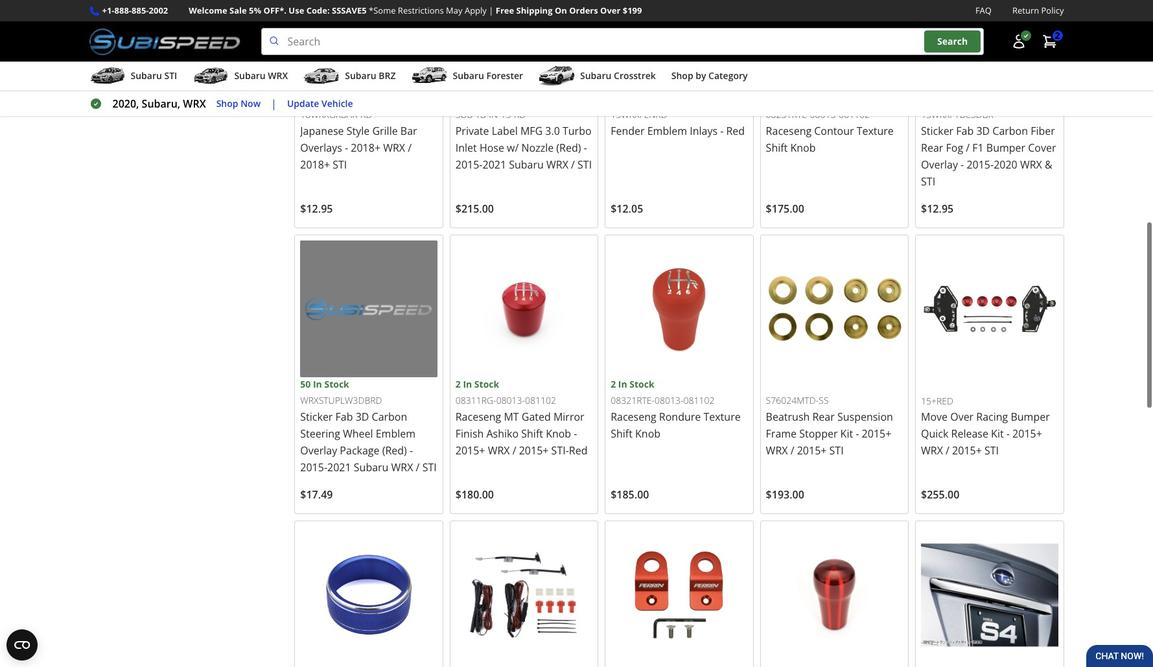 Task type: locate. For each thing, give the bounding box(es) containing it.
1 horizontal spatial shift
[[611, 426, 633, 441]]

$185.00
[[611, 487, 650, 502]]

2015+ down release
[[953, 443, 983, 457]]

0 vertical spatial (red)
[[557, 140, 581, 154]]

1 horizontal spatial raceseng
[[611, 409, 657, 424]]

welcome sale 5% off*. use code: sssave5
[[189, 5, 367, 16]]

(red)
[[557, 140, 581, 154], [382, 443, 407, 457]]

08013- up rondure on the bottom right
[[655, 394, 684, 406]]

*some restrictions may apply | free shipping on orders over $199
[[369, 5, 642, 16]]

in up 08311rg-
[[463, 378, 472, 390]]

081102 up rondure on the bottom right
[[684, 394, 715, 406]]

0 vertical spatial red
[[727, 123, 745, 137]]

08013- for mt
[[497, 394, 525, 406]]

stock inside 50 in stock wrxstuplw3dbrd sticker fab 3d carbon steering wheel emblem overlay package (red) - 2015-2021 subaru wrx / sti
[[325, 378, 349, 390]]

fab inside 41 in stock 15wrxf1bc3dbk sticker fab 3d carbon fiber rear fog / f1 bumper cover overlay - 2015-2020 wrx & sti
[[957, 123, 974, 137]]

return
[[1013, 5, 1040, 16]]

2002
[[149, 5, 168, 16]]

overlay inside 41 in stock 15wrxf1bc3dbk sticker fab 3d carbon fiber rear fog / f1 bumper cover overlay - 2015-2020 wrx & sti
[[922, 157, 959, 171]]

2 inside button
[[1056, 29, 1061, 42]]

bumper
[[987, 140, 1026, 154], [1011, 409, 1051, 424]]

shift down 08231rte-
[[766, 140, 788, 154]]

1 vertical spatial 2018+
[[300, 157, 330, 171]]

2 horizontal spatial 08013-
[[810, 108, 839, 120]]

texture
[[857, 123, 894, 137], [704, 409, 741, 424]]

1 vertical spatial carbon
[[372, 409, 408, 424]]

2018+ down overlays
[[300, 157, 330, 171]]

1 vertical spatial sticker
[[300, 409, 333, 424]]

subaru inside dropdown button
[[131, 69, 162, 82]]

subaru up '2020, subaru, wrx'
[[131, 69, 162, 82]]

+1-
[[102, 5, 115, 16]]

w/
[[507, 140, 519, 154]]

0 vertical spatial overlay
[[922, 157, 959, 171]]

subaru left brz
[[345, 69, 377, 82]]

carbon left fiber
[[993, 123, 1029, 137]]

081102
[[839, 108, 870, 120], [525, 394, 557, 406], [684, 394, 715, 406]]

shop
[[672, 69, 694, 82], [216, 97, 238, 109]]

shop left by
[[672, 69, 694, 82]]

shift down 08321rte-
[[611, 426, 633, 441]]

red
[[727, 123, 745, 137], [569, 443, 588, 457]]

sti inside 15+red move over racing bumper quick release kit - 2015+ wrx / 2015+ sti
[[985, 443, 1000, 457]]

texture right rondure on the bottom right
[[704, 409, 741, 424]]

41
[[922, 91, 932, 104]]

888-
[[115, 5, 132, 16]]

2 down policy
[[1056, 29, 1061, 42]]

2 horizontal spatial 081102
[[839, 108, 870, 120]]

2 horizontal spatial knob
[[791, 140, 816, 154]]

in up 15wrxfenrd
[[624, 91, 633, 104]]

stock up 08321rte-
[[630, 378, 655, 390]]

50 up wrxstuplw3dbrd
[[300, 378, 311, 390]]

08013- inside 2 in stock 08321rte-08013-081102 raceseng rondure texture shift knob
[[655, 394, 684, 406]]

2 horizontal spatial shift
[[766, 140, 788, 154]]

in inside 50 in stock 18wrxgrbar-rd japanese style grille bar overlays - 2018+ wrx / 2018+ sti
[[313, 91, 322, 104]]

3
[[456, 91, 461, 104]]

in for raceseng contour texture shift knob
[[774, 91, 783, 104]]

in for sticker fab 3d carbon steering wheel emblem overlay package (red) - 2015-2021 subaru wrx / sti
[[313, 378, 322, 390]]

| left "free"
[[489, 5, 494, 16]]

shift inside 2 in stock 08321rte-08013-081102 raceseng rondure texture shift knob
[[611, 426, 633, 441]]

rd up mfg
[[514, 108, 526, 120]]

restrictions
[[398, 5, 444, 16]]

perrin upper radiator bracket set red subaru wrx 2008-2014 / sti 2008-2014 image
[[611, 526, 748, 663]]

wrx s4 jdm chrome trunk garnish - 2015+ wrx / 2015+ sti image
[[922, 526, 1059, 663]]

in right 41
[[934, 91, 943, 104]]

0 vertical spatial emblem
[[648, 123, 688, 137]]

stock up 08311rg-
[[475, 378, 500, 390]]

kit inside s76024mtd-ss beatrush rear suspension frame stopper kit - 2015+ wrx / 2015+ sti
[[841, 426, 854, 441]]

red down mirror
[[569, 443, 588, 457]]

- inside "3 in stock sub-tb-in-15-rd private label mfg 3.0 turbo inlet hose w/ nozzle (red) - 2015-2021 subaru wrx / sti"
[[584, 140, 587, 154]]

overlay down steering
[[300, 443, 337, 457]]

081102 inside 2 in stock 08231rte-08013-081102 raceseng contour texture shift knob
[[839, 108, 870, 120]]

2015- down f1
[[967, 157, 994, 171]]

1 horizontal spatial knob
[[636, 426, 661, 441]]

$12.95 down fog
[[922, 201, 954, 215]]

emblem
[[648, 123, 688, 137], [376, 426, 416, 441]]

knob down contour
[[791, 140, 816, 154]]

50 inside 50 in stock 18wrxgrbar-rd japanese style grille bar overlays - 2018+ wrx / 2018+ sti
[[300, 91, 311, 104]]

in inside "3 in stock sub-tb-in-15-rd private label mfg 3.0 turbo inlet hose w/ nozzle (red) - 2015-2021 subaru wrx / sti"
[[463, 91, 472, 104]]

2 horizontal spatial raceseng
[[766, 123, 812, 137]]

081102 up gated
[[525, 394, 557, 406]]

stock inside 2 in stock 08231rte-08013-081102 raceseng contour texture shift knob
[[785, 91, 810, 104]]

1 horizontal spatial 08013-
[[655, 394, 684, 406]]

0 vertical spatial 2018+
[[351, 140, 381, 154]]

18wrxgrbar-
[[300, 108, 361, 120]]

knob inside 2 in stock 08231rte-08013-081102 raceseng contour texture shift knob
[[791, 140, 816, 154]]

shop now
[[216, 97, 261, 109]]

knob for raceseng rondure texture shift knob
[[636, 426, 661, 441]]

sticker fab 3d carbon steering wheel emblem overlay package (red) - 2015-2021 subaru wrx / sti image
[[300, 240, 438, 377]]

0 vertical spatial fab
[[957, 123, 974, 137]]

over
[[601, 5, 621, 16], [951, 409, 974, 424]]

search
[[938, 35, 968, 48]]

raceseng rondure engraveless translucent shift knob image
[[766, 526, 903, 663]]

raceseng down 08231rte-
[[766, 123, 812, 137]]

15wrxf1bc3dbk
[[922, 108, 994, 120]]

in for raceseng mt gated mirror finish ashiko shift knob - 2015+ wrx / 2015+ sti-red
[[463, 378, 472, 390]]

sticker fab 3d carbon fiber rear fog / f1 bumper cover overlay - 2015-2020 wrx & sti image
[[922, 0, 1059, 91]]

wrx inside "3 in stock sub-tb-in-15-rd private label mfg 3.0 turbo inlet hose w/ nozzle (red) - 2015-2021 subaru wrx / sti"
[[547, 157, 569, 171]]

0 vertical spatial bumper
[[987, 140, 1026, 154]]

$12.95
[[300, 201, 333, 215], [922, 201, 954, 215]]

$12.95 down overlays
[[300, 201, 333, 215]]

0 horizontal spatial shift
[[522, 426, 543, 441]]

3d
[[977, 123, 990, 137], [356, 409, 369, 424]]

0 horizontal spatial overlay
[[300, 443, 337, 457]]

3d for emblem
[[356, 409, 369, 424]]

overlay down fog
[[922, 157, 959, 171]]

$12.95 for sticker fab 3d carbon fiber rear fog / f1 bumper cover overlay - 2015-2020 wrx & sti
[[922, 201, 954, 215]]

$12.95 for japanese style grille bar overlays - 2018+ wrx / 2018+ sti
[[300, 201, 333, 215]]

$193.00
[[766, 487, 805, 502]]

in-
[[489, 108, 501, 120]]

stock for raceseng mt gated mirror finish ashiko shift knob - 2015+ wrx / 2015+ sti-red
[[475, 378, 500, 390]]

rear inside s76024mtd-ss beatrush rear suspension frame stopper kit - 2015+ wrx / 2015+ sti
[[813, 409, 835, 424]]

a subaru sti thumbnail image image
[[89, 66, 125, 86]]

raceseng inside '2 in stock 08311rg-08013-081102 raceseng mt gated mirror finish ashiko shift knob - 2015+ wrx / 2015+ sti-red'
[[456, 409, 502, 424]]

0 horizontal spatial fab
[[336, 409, 353, 424]]

stock inside 50 in stock 15wrxfenrd fender emblem inlays - red
[[635, 91, 660, 104]]

0 horizontal spatial shop
[[216, 97, 238, 109]]

rear
[[922, 140, 944, 154], [813, 409, 835, 424]]

1 horizontal spatial |
[[489, 5, 494, 16]]

stock inside 50 in stock 18wrxgrbar-rd japanese style grille bar overlays - 2018+ wrx / 2018+ sti
[[325, 91, 349, 104]]

private
[[456, 123, 489, 137]]

shop left the now
[[216, 97, 238, 109]]

in inside 2 in stock 08231rte-08013-081102 raceseng contour texture shift knob
[[774, 91, 783, 104]]

0 vertical spatial 2021
[[483, 157, 507, 171]]

over left $199
[[601, 5, 621, 16]]

rear left fog
[[922, 140, 944, 154]]

raceseng contour texture shift knob image
[[766, 0, 903, 91]]

- inside '2 in stock 08311rg-08013-081102 raceseng mt gated mirror finish ashiko shift knob - 2015+ wrx / 2015+ sti-red'
[[574, 426, 578, 441]]

1 kit from the left
[[841, 426, 854, 441]]

2 inside 2 in stock 08321rte-08013-081102 raceseng rondure texture shift knob
[[611, 378, 616, 390]]

2015-
[[456, 157, 483, 171], [967, 157, 994, 171], [300, 460, 328, 474]]

1 horizontal spatial rear
[[922, 140, 944, 154]]

2 inside '2 in stock 08311rg-08013-081102 raceseng mt gated mirror finish ashiko shift knob - 2015+ wrx / 2015+ sti-red'
[[456, 378, 461, 390]]

in up 08321rte-
[[619, 378, 628, 390]]

texture right contour
[[857, 123, 894, 137]]

1 horizontal spatial emblem
[[648, 123, 688, 137]]

0 horizontal spatial 3d
[[356, 409, 369, 424]]

- right package
[[410, 443, 413, 457]]

carbon up wheel
[[372, 409, 408, 424]]

0 vertical spatial shop
[[672, 69, 694, 82]]

shop for shop by category
[[672, 69, 694, 82]]

0 vertical spatial rear
[[922, 140, 944, 154]]

sssave5
[[332, 5, 367, 16]]

2 up 08321rte-
[[611, 378, 616, 390]]

08013- up contour
[[810, 108, 839, 120]]

stopper
[[800, 426, 838, 441]]

subaru for subaru sti
[[131, 69, 162, 82]]

0 horizontal spatial rd
[[361, 108, 372, 120]]

08321rte-
[[611, 394, 655, 406]]

3d inside 41 in stock 15wrxf1bc3dbk sticker fab 3d carbon fiber rear fog / f1 bumper cover overlay - 2015-2020 wrx & sti
[[977, 123, 990, 137]]

&
[[1045, 157, 1053, 171]]

kit down 'suspension' on the bottom right
[[841, 426, 854, 441]]

1 vertical spatial shop
[[216, 97, 238, 109]]

shift down gated
[[522, 426, 543, 441]]

2015+ left "sti-"
[[519, 443, 549, 457]]

2021 down hose
[[483, 157, 507, 171]]

mfg
[[521, 123, 543, 137]]

shift for raceseng contour texture shift knob
[[766, 140, 788, 154]]

finish
[[456, 426, 484, 441]]

1 horizontal spatial 2021
[[483, 157, 507, 171]]

0 horizontal spatial 2015-
[[300, 460, 328, 474]]

kit for release
[[992, 426, 1004, 441]]

0 horizontal spatial texture
[[704, 409, 741, 424]]

in up the 18wrxgrbar-
[[313, 91, 322, 104]]

rear inside 41 in stock 15wrxf1bc3dbk sticker fab 3d carbon fiber rear fog / f1 bumper cover overlay - 2015-2020 wrx & sti
[[922, 140, 944, 154]]

a subaru forester thumbnail image image
[[412, 66, 448, 86]]

shop for shop now
[[216, 97, 238, 109]]

in inside 41 in stock 15wrxf1bc3dbk sticker fab 3d carbon fiber rear fog / f1 bumper cover overlay - 2015-2020 wrx & sti
[[934, 91, 943, 104]]

open widget image
[[6, 630, 38, 661]]

3d for fog
[[977, 123, 990, 137]]

50 for japanese style grille bar overlays - 2018+ wrx / 2018+ sti
[[300, 91, 311, 104]]

stock up the 18wrxgrbar-
[[325, 91, 349, 104]]

shift inside 2 in stock 08231rte-08013-081102 raceseng contour texture shift knob
[[766, 140, 788, 154]]

-
[[721, 123, 724, 137], [345, 140, 348, 154], [584, 140, 587, 154], [961, 157, 965, 171], [574, 426, 578, 441], [856, 426, 860, 441], [1007, 426, 1010, 441], [410, 443, 413, 457]]

faq
[[976, 5, 992, 16]]

0 horizontal spatial rear
[[813, 409, 835, 424]]

on
[[555, 5, 567, 16]]

raceseng inside 2 in stock 08231rte-08013-081102 raceseng contour texture shift knob
[[766, 123, 812, 137]]

1 vertical spatial (red)
[[382, 443, 407, 457]]

sticker inside 50 in stock wrxstuplw3dbrd sticker fab 3d carbon steering wheel emblem overlay package (red) - 2015-2021 subaru wrx / sti
[[300, 409, 333, 424]]

0 vertical spatial sticker
[[922, 123, 954, 137]]

kit
[[841, 426, 854, 441], [992, 426, 1004, 441]]

subaru inside "3 in stock sub-tb-in-15-rd private label mfg 3.0 turbo inlet hose w/ nozzle (red) - 2015-2021 subaru wrx / sti"
[[509, 157, 544, 171]]

stock inside '2 in stock 08311rg-08013-081102 raceseng mt gated mirror finish ashiko shift knob - 2015+ wrx / 2015+ sti-red'
[[475, 378, 500, 390]]

subaru up the now
[[234, 69, 266, 82]]

1 horizontal spatial rd
[[514, 108, 526, 120]]

1 vertical spatial 2021
[[328, 460, 351, 474]]

50 down subaru crosstrek
[[611, 91, 621, 104]]

0 horizontal spatial 2018+
[[300, 157, 330, 171]]

over up release
[[951, 409, 974, 424]]

shop inside dropdown button
[[672, 69, 694, 82]]

in inside 50 in stock 15wrxfenrd fender emblem inlays - red
[[624, 91, 633, 104]]

- down fog
[[961, 157, 965, 171]]

0 horizontal spatial emblem
[[376, 426, 416, 441]]

0 horizontal spatial raceseng
[[456, 409, 502, 424]]

raceseng for raceseng mt gated mirror finish ashiko shift knob - 2015+ wrx / 2015+ sti-red
[[456, 409, 502, 424]]

1 vertical spatial bumper
[[1011, 409, 1051, 424]]

wrx inside 41 in stock 15wrxf1bc3dbk sticker fab 3d carbon fiber rear fog / f1 bumper cover overlay - 2015-2020 wrx & sti
[[1021, 157, 1043, 171]]

in inside 2 in stock 08321rte-08013-081102 raceseng rondure texture shift knob
[[619, 378, 628, 390]]

in up 08231rte-
[[774, 91, 783, 104]]

2 rd from the left
[[514, 108, 526, 120]]

- down "racing"
[[1007, 426, 1010, 441]]

1 horizontal spatial $12.95
[[922, 201, 954, 215]]

1 vertical spatial over
[[951, 409, 974, 424]]

(red) down "turbo"
[[557, 140, 581, 154]]

50 inside 50 in stock wrxstuplw3dbrd sticker fab 3d carbon steering wheel emblem overlay package (red) - 2015-2021 subaru wrx / sti
[[300, 378, 311, 390]]

2015+ down 'suspension' on the bottom right
[[862, 426, 892, 441]]

1 vertical spatial overlay
[[300, 443, 337, 457]]

15wrxfenrd
[[611, 108, 668, 120]]

beatrush rear suspension frame stopper kit - 2015+ wrx / 2015+ sti image
[[766, 240, 903, 377]]

may
[[446, 5, 463, 16]]

1 vertical spatial emblem
[[376, 426, 416, 441]]

grille
[[373, 123, 398, 137]]

subaru wrx button
[[193, 64, 288, 90]]

sticker for sticker fab 3d carbon steering wheel emblem overlay package (red) - 2015-2021 subaru wrx / sti
[[300, 409, 333, 424]]

- down "turbo"
[[584, 140, 587, 154]]

fab inside 50 in stock wrxstuplw3dbrd sticker fab 3d carbon steering wheel emblem overlay package (red) - 2015-2021 subaru wrx / sti
[[336, 409, 353, 424]]

contour
[[815, 123, 854, 137]]

2 horizontal spatial 2015-
[[967, 157, 994, 171]]

- inside s76024mtd-ss beatrush rear suspension frame stopper kit - 2015+ wrx / 2015+ sti
[[856, 426, 860, 441]]

(red) right package
[[382, 443, 407, 457]]

texture inside 2 in stock 08321rte-08013-081102 raceseng rondure texture shift knob
[[704, 409, 741, 424]]

red inside 50 in stock 15wrxfenrd fender emblem inlays - red
[[727, 123, 745, 137]]

2 for raceseng contour texture shift knob
[[766, 91, 772, 104]]

category
[[709, 69, 748, 82]]

50 in stock wrxstuplw3dbrd sticker fab 3d carbon steering wheel emblem overlay package (red) - 2015-2021 subaru wrx / sti
[[300, 378, 437, 474]]

/ inside '2 in stock 08311rg-08013-081102 raceseng mt gated mirror finish ashiko shift knob - 2015+ wrx / 2015+ sti-red'
[[513, 443, 517, 457]]

knob down rondure on the bottom right
[[636, 426, 661, 441]]

1 horizontal spatial 081102
[[684, 394, 715, 406]]

subaru inside subaru forester dropdown button
[[453, 69, 484, 82]]

0 horizontal spatial 2021
[[328, 460, 351, 474]]

1 horizontal spatial carbon
[[993, 123, 1029, 137]]

wrx inside dropdown button
[[268, 69, 288, 82]]

2020,
[[113, 97, 139, 111]]

0 horizontal spatial kit
[[841, 426, 854, 441]]

$199
[[623, 5, 642, 16]]

- inside 41 in stock 15wrxf1bc3dbk sticker fab 3d carbon fiber rear fog / f1 bumper cover overlay - 2015-2020 wrx & sti
[[961, 157, 965, 171]]

0 vertical spatial texture
[[857, 123, 894, 137]]

raceseng down 08321rte-
[[611, 409, 657, 424]]

3 in stock sub-tb-in-15-rd private label mfg 3.0 turbo inlet hose w/ nozzle (red) - 2015-2021 subaru wrx / sti
[[456, 91, 592, 171]]

2 kit from the left
[[992, 426, 1004, 441]]

1 rd from the left
[[361, 108, 372, 120]]

2 up 08231rte-
[[766, 91, 772, 104]]

0 horizontal spatial sticker
[[300, 409, 333, 424]]

50 down a subaru brz thumbnail image
[[300, 91, 311, 104]]

subaru down package
[[354, 460, 389, 474]]

subaru
[[131, 69, 162, 82], [234, 69, 266, 82], [345, 69, 377, 82], [453, 69, 484, 82], [580, 69, 612, 82], [509, 157, 544, 171], [354, 460, 389, 474]]

sticker
[[922, 123, 954, 137], [300, 409, 333, 424]]

subaru up '3' on the left top
[[453, 69, 484, 82]]

stock up wrxstuplw3dbrd
[[325, 378, 349, 390]]

raceseng mt gated mirror finish ashiko shift knob - 2015+ wrx / 2015+ sti-red image
[[456, 240, 593, 377]]

1 horizontal spatial 3d
[[977, 123, 990, 137]]

1 horizontal spatial kit
[[992, 426, 1004, 441]]

subaru forester
[[453, 69, 523, 82]]

1 horizontal spatial 2018+
[[351, 140, 381, 154]]

gcs emergency door light blinkers (kit part 1 of 3)(also 7670 + 11773) image
[[456, 526, 593, 663]]

bumper up 2020 at the top of page
[[987, 140, 1026, 154]]

sti inside "3 in stock sub-tb-in-15-rd private label mfg 3.0 turbo inlet hose w/ nozzle (red) - 2015-2021 subaru wrx / sti"
[[578, 157, 592, 171]]

0 horizontal spatial 081102
[[525, 394, 557, 406]]

0 vertical spatial carbon
[[993, 123, 1029, 137]]

2 up 08311rg-
[[456, 378, 461, 390]]

sticker up steering
[[300, 409, 333, 424]]

1 horizontal spatial sticker
[[922, 123, 954, 137]]

stock up 15wrxf1bc3dbk
[[946, 91, 971, 104]]

3d up f1
[[977, 123, 990, 137]]

0 horizontal spatial 08013-
[[497, 394, 525, 406]]

sti inside 50 in stock wrxstuplw3dbrd sticker fab 3d carbon steering wheel emblem overlay package (red) - 2015-2021 subaru wrx / sti
[[423, 460, 437, 474]]

knob inside 2 in stock 08321rte-08013-081102 raceseng rondure texture shift knob
[[636, 426, 661, 441]]

overlays
[[300, 140, 342, 154]]

|
[[489, 5, 494, 16], [271, 97, 277, 111]]

1 vertical spatial red
[[569, 443, 588, 457]]

1 horizontal spatial over
[[951, 409, 974, 424]]

3d up wheel
[[356, 409, 369, 424]]

stock up 08231rte-
[[785, 91, 810, 104]]

rd inside "3 in stock sub-tb-in-15-rd private label mfg 3.0 turbo inlet hose w/ nozzle (red) - 2015-2021 subaru wrx / sti"
[[514, 108, 526, 120]]

subaru for subaru wrx
[[234, 69, 266, 82]]

knob up "sti-"
[[546, 426, 571, 441]]

50 inside 50 in stock 15wrxfenrd fender emblem inlays - red
[[611, 91, 621, 104]]

1 vertical spatial 3d
[[356, 409, 369, 424]]

50 for sticker fab 3d carbon steering wheel emblem overlay package (red) - 2015-2021 subaru wrx / sti
[[300, 378, 311, 390]]

sti inside 41 in stock 15wrxf1bc3dbk sticker fab 3d carbon fiber rear fog / f1 bumper cover overlay - 2015-2020 wrx & sti
[[922, 174, 936, 188]]

red right inlays
[[727, 123, 745, 137]]

0 vertical spatial over
[[601, 5, 621, 16]]

0 horizontal spatial $12.95
[[300, 201, 333, 215]]

shift inside '2 in stock 08311rg-08013-081102 raceseng mt gated mirror finish ashiko shift knob - 2015+ wrx / 2015+ sti-red'
[[522, 426, 543, 441]]

1 horizontal spatial 2015-
[[456, 157, 483, 171]]

2 in stock 08231rte-08013-081102 raceseng contour texture shift knob
[[766, 91, 894, 154]]

subaru left the crosstrek
[[580, 69, 612, 82]]

1 $12.95 from the left
[[300, 201, 333, 215]]

sticker up fog
[[922, 123, 954, 137]]

2015+ right release
[[1013, 426, 1043, 441]]

carbon
[[993, 123, 1029, 137], [372, 409, 408, 424]]

(red) inside 50 in stock wrxstuplw3dbrd sticker fab 3d carbon steering wheel emblem overlay package (red) - 2015-2021 subaru wrx / sti
[[382, 443, 407, 457]]

081102 inside '2 in stock 08311rg-08013-081102 raceseng mt gated mirror finish ashiko shift knob - 2015+ wrx / 2015+ sti-red'
[[525, 394, 557, 406]]

2021
[[483, 157, 507, 171], [328, 460, 351, 474]]

| right the now
[[271, 97, 277, 111]]

sticker inside 41 in stock 15wrxf1bc3dbk sticker fab 3d carbon fiber rear fog / f1 bumper cover overlay - 2015-2020 wrx & sti
[[922, 123, 954, 137]]

08013- inside 2 in stock 08231rte-08013-081102 raceseng contour texture shift knob
[[810, 108, 839, 120]]

0 vertical spatial 3d
[[977, 123, 990, 137]]

1 horizontal spatial fab
[[957, 123, 974, 137]]

kit inside 15+red move over racing bumper quick release kit - 2015+ wrx / 2015+ sti
[[992, 426, 1004, 441]]

stock up tb-
[[475, 91, 500, 104]]

2 $12.95 from the left
[[922, 201, 954, 215]]

/
[[408, 140, 412, 154], [967, 140, 970, 154], [571, 157, 575, 171], [513, 443, 517, 457], [791, 443, 795, 457], [946, 443, 950, 457], [416, 460, 420, 474]]

0 horizontal spatial (red)
[[382, 443, 407, 457]]

0 horizontal spatial |
[[271, 97, 277, 111]]

1 horizontal spatial shop
[[672, 69, 694, 82]]

081102 up contour
[[839, 108, 870, 120]]

package
[[340, 443, 380, 457]]

- down style
[[345, 140, 348, 154]]

- down 'suspension' on the bottom right
[[856, 426, 860, 441]]

stock for sticker fab 3d carbon fiber rear fog / f1 bumper cover overlay - 2015-2020 wrx & sti
[[946, 91, 971, 104]]

081102 inside 2 in stock 08321rte-08013-081102 raceseng rondure texture shift knob
[[684, 394, 715, 406]]

wrx inside s76024mtd-ss beatrush rear suspension frame stopper kit - 2015+ wrx / 2015+ sti
[[766, 443, 788, 457]]

08013- up mt
[[497, 394, 525, 406]]

1 vertical spatial texture
[[704, 409, 741, 424]]

button image
[[1011, 34, 1027, 49]]

08013- inside '2 in stock 08311rg-08013-081102 raceseng mt gated mirror finish ashiko shift knob - 2015+ wrx / 2015+ sti-red'
[[497, 394, 525, 406]]

bumper right "racing"
[[1011, 409, 1051, 424]]

fab down wrxstuplw3dbrd
[[336, 409, 353, 424]]

in up wrxstuplw3dbrd
[[313, 378, 322, 390]]

subaru for subaru forester
[[453, 69, 484, 82]]

raceseng inside 2 in stock 08321rte-08013-081102 raceseng rondure texture shift knob
[[611, 409, 657, 424]]

885-
[[132, 5, 149, 16]]

subaru inside subaru wrx dropdown button
[[234, 69, 266, 82]]

2
[[1056, 29, 1061, 42], [766, 91, 772, 104], [456, 378, 461, 390], [611, 378, 616, 390]]

f1
[[973, 140, 984, 154]]

sticker for sticker fab 3d carbon fiber rear fog / f1 bumper cover overlay - 2015-2020 wrx & sti
[[922, 123, 954, 137]]

stock inside 2 in stock 08321rte-08013-081102 raceseng rondure texture shift knob
[[630, 378, 655, 390]]

raceseng for raceseng rondure texture shift knob
[[611, 409, 657, 424]]

1 vertical spatial rear
[[813, 409, 835, 424]]

rear down the ss
[[813, 409, 835, 424]]

0 horizontal spatial knob
[[546, 426, 571, 441]]

in right '3' on the left top
[[463, 91, 472, 104]]

fab down 15wrxf1bc3dbk
[[957, 123, 974, 137]]

2015- up the $17.49
[[300, 460, 328, 474]]

1 vertical spatial fab
[[336, 409, 353, 424]]

1 horizontal spatial red
[[727, 123, 745, 137]]

2015- down inlet
[[456, 157, 483, 171]]

- down mirror
[[574, 426, 578, 441]]

subaru inside subaru brz dropdown button
[[345, 69, 377, 82]]

racing
[[977, 409, 1009, 424]]

2018+ down style
[[351, 140, 381, 154]]

0 horizontal spatial over
[[601, 5, 621, 16]]

suspension
[[838, 409, 894, 424]]

turbo
[[563, 123, 592, 137]]

wrxstuplw3dbrd
[[300, 394, 382, 406]]

subaru inside subaru crosstrek dropdown button
[[580, 69, 612, 82]]

kit down "racing"
[[992, 426, 1004, 441]]

3.0
[[546, 123, 560, 137]]

raceseng
[[766, 123, 812, 137], [456, 409, 502, 424], [611, 409, 657, 424]]

1 horizontal spatial texture
[[857, 123, 894, 137]]

emblem inside 50 in stock 15wrxfenrd fender emblem inlays - red
[[648, 123, 688, 137]]

2021 down package
[[328, 460, 351, 474]]

0 horizontal spatial red
[[569, 443, 588, 457]]

carbon inside 50 in stock wrxstuplw3dbrd sticker fab 3d carbon steering wheel emblem overlay package (red) - 2015-2021 subaru wrx / sti
[[372, 409, 408, 424]]

carbon inside 41 in stock 15wrxf1bc3dbk sticker fab 3d carbon fiber rear fog / f1 bumper cover overlay - 2015-2020 wrx & sti
[[993, 123, 1029, 137]]

emblem right wheel
[[376, 426, 416, 441]]

texture inside 2 in stock 08231rte-08013-081102 raceseng contour texture shift knob
[[857, 123, 894, 137]]

3d inside 50 in stock wrxstuplw3dbrd sticker fab 3d carbon steering wheel emblem overlay package (red) - 2015-2021 subaru wrx / sti
[[356, 409, 369, 424]]

stock inside 41 in stock 15wrxf1bc3dbk sticker fab 3d carbon fiber rear fog / f1 bumper cover overlay - 2015-2020 wrx & sti
[[946, 91, 971, 104]]

- right inlays
[[721, 123, 724, 137]]

update vehicle button
[[287, 96, 353, 111]]

in inside '2 in stock 08311rg-08013-081102 raceseng mt gated mirror finish ashiko shift knob - 2015+ wrx / 2015+ sti-red'
[[463, 378, 472, 390]]

rd up style
[[361, 108, 372, 120]]

emblem down 15wrxfenrd
[[648, 123, 688, 137]]

1 horizontal spatial (red)
[[557, 140, 581, 154]]

raceseng down 08311rg-
[[456, 409, 502, 424]]

/ inside 41 in stock 15wrxf1bc3dbk sticker fab 3d carbon fiber rear fog / f1 bumper cover overlay - 2015-2020 wrx & sti
[[967, 140, 970, 154]]

subaru down nozzle
[[509, 157, 544, 171]]

0 horizontal spatial carbon
[[372, 409, 408, 424]]

1 horizontal spatial overlay
[[922, 157, 959, 171]]

08311rg-
[[456, 394, 497, 406]]

stock up 15wrxfenrd
[[635, 91, 660, 104]]



Task type: vqa. For each thing, say whether or not it's contained in the screenshot.
Shop Now link
yes



Task type: describe. For each thing, give the bounding box(es) containing it.
- inside 50 in stock 18wrxgrbar-rd japanese style grille bar overlays - 2018+ wrx / 2018+ sti
[[345, 140, 348, 154]]

bumper inside 41 in stock 15wrxf1bc3dbk sticker fab 3d carbon fiber rear fog / f1 bumper cover overlay - 2015-2020 wrx & sti
[[987, 140, 1026, 154]]

brz
[[379, 69, 396, 82]]

tb-
[[476, 108, 489, 120]]

No button
[[89, 18, 100, 28]]

1
[[276, 16, 282, 29]]

in for japanese style grille bar overlays - 2018+ wrx / 2018+ sti
[[313, 91, 322, 104]]

2021 inside "3 in stock sub-tb-in-15-rd private label mfg 3.0 turbo inlet hose w/ nozzle (red) - 2015-2021 subaru wrx / sti"
[[483, 157, 507, 171]]

subaru inside 50 in stock wrxstuplw3dbrd sticker fab 3d carbon steering wheel emblem overlay package (red) - 2015-2021 subaru wrx / sti
[[354, 460, 389, 474]]

update vehicle
[[287, 97, 353, 109]]

0 vertical spatial |
[[489, 5, 494, 16]]

quick
[[922, 426, 949, 441]]

fender emblem inlays - red image
[[611, 0, 748, 91]]

inlays
[[690, 123, 718, 137]]

shop by category button
[[672, 64, 748, 90]]

5%
[[249, 5, 262, 16]]

orders
[[570, 5, 598, 16]]

081102 for rondure
[[684, 394, 715, 406]]

off*.
[[264, 5, 287, 16]]

subaru wrx
[[234, 69, 288, 82]]

return policy link
[[1013, 4, 1065, 18]]

kit for stopper
[[841, 426, 854, 441]]

wrx inside 50 in stock 18wrxgrbar-rd japanese style grille bar overlays - 2018+ wrx / 2018+ sti
[[383, 140, 405, 154]]

red inside '2 in stock 08311rg-08013-081102 raceseng mt gated mirror finish ashiko shift knob - 2015+ wrx / 2015+ sti-red'
[[569, 443, 588, 457]]

policy
[[1042, 5, 1065, 16]]

sti inside 50 in stock 18wrxgrbar-rd japanese style grille bar overlays - 2018+ wrx / 2018+ sti
[[333, 157, 347, 171]]

in for raceseng rondure texture shift knob
[[619, 378, 628, 390]]

cover
[[1029, 140, 1057, 154]]

subaru,
[[142, 97, 180, 111]]

/ inside "3 in stock sub-tb-in-15-rd private label mfg 3.0 turbo inlet hose w/ nozzle (red) - 2015-2021 subaru wrx / sti"
[[571, 157, 575, 171]]

41 in stock 15wrxf1bc3dbk sticker fab 3d carbon fiber rear fog / f1 bumper cover overlay - 2015-2020 wrx & sti
[[922, 91, 1057, 188]]

in for sticker fab 3d carbon fiber rear fog / f1 bumper cover overlay - 2015-2020 wrx & sti
[[934, 91, 943, 104]]

forester
[[487, 69, 523, 82]]

raceseng for raceseng contour texture shift knob
[[766, 123, 812, 137]]

2 for raceseng rondure texture shift knob
[[611, 378, 616, 390]]

(red) inside "3 in stock sub-tb-in-15-rd private label mfg 3.0 turbo inlet hose w/ nozzle (red) - 2015-2021 subaru wrx / sti"
[[557, 140, 581, 154]]

wheel
[[343, 426, 373, 441]]

2 button
[[1036, 29, 1065, 55]]

welcome
[[189, 5, 227, 16]]

sti inside dropdown button
[[164, 69, 177, 82]]

raceseng rondure texture shift knob image
[[611, 240, 748, 377]]

inlet
[[456, 140, 477, 154]]

08231rte-
[[766, 108, 810, 120]]

shift for raceseng rondure texture shift knob
[[611, 426, 633, 441]]

sale
[[230, 5, 247, 16]]

15+red move over racing bumper quick release kit - 2015+ wrx / 2015+ sti
[[922, 394, 1051, 457]]

sti inside s76024mtd-ss beatrush rear suspension frame stopper kit - 2015+ wrx / 2015+ sti
[[830, 443, 844, 457]]

2015- inside 50 in stock wrxstuplw3dbrd sticker fab 3d carbon steering wheel emblem overlay package (red) - 2015-2021 subaru wrx / sti
[[300, 460, 328, 474]]

+1-888-885-2002
[[102, 5, 168, 16]]

gated
[[522, 409, 551, 424]]

subaru crosstrek button
[[539, 64, 656, 90]]

stock for japanese style grille bar overlays - 2018+ wrx / 2018+ sti
[[325, 91, 349, 104]]

081102 for mt
[[525, 394, 557, 406]]

*some
[[369, 5, 396, 16]]

style
[[347, 123, 370, 137]]

update
[[287, 97, 319, 109]]

08013- for rondure
[[655, 394, 684, 406]]

subispeed logo image
[[89, 28, 240, 55]]

texture for raceseng contour texture shift knob
[[857, 123, 894, 137]]

/ inside 50 in stock wrxstuplw3dbrd sticker fab 3d carbon steering wheel emblem overlay package (red) - 2015-2021 subaru wrx / sti
[[416, 460, 420, 474]]

faq link
[[976, 4, 992, 18]]

free
[[496, 5, 514, 16]]

081102 for contour
[[839, 108, 870, 120]]

move
[[922, 409, 948, 424]]

rondure
[[660, 409, 701, 424]]

code:
[[307, 5, 330, 16]]

wrx inside 50 in stock wrxstuplw3dbrd sticker fab 3d carbon steering wheel emblem overlay package (red) - 2015-2021 subaru wrx / sti
[[391, 460, 413, 474]]

subaru brz
[[345, 69, 396, 82]]

2020, subaru, wrx
[[113, 97, 206, 111]]

jdms textured climate control knob covers (blue) - 2015+ wrx / 2015+ sti / 2014+ forester / 2013+ crosstrek image
[[300, 526, 438, 663]]

rd inside 50 in stock 18wrxgrbar-rd japanese style grille bar overlays - 2018+ wrx / 2018+ sti
[[361, 108, 372, 120]]

sti-
[[552, 443, 569, 457]]

knob for raceseng contour texture shift knob
[[791, 140, 816, 154]]

08013- for contour
[[810, 108, 839, 120]]

2 in stock 08321rte-08013-081102 raceseng rondure texture shift knob
[[611, 378, 741, 441]]

overlay inside 50 in stock wrxstuplw3dbrd sticker fab 3d carbon steering wheel emblem overlay package (red) - 2015-2021 subaru wrx / sti
[[300, 443, 337, 457]]

crosstrek
[[614, 69, 656, 82]]

1 vertical spatial |
[[271, 97, 277, 111]]

private label mfg 3.0 turbo inlet hose w/ nozzle (red) - 2015-2021 subaru wrx / sti image
[[456, 0, 593, 91]]

/ inside 50 in stock 18wrxgrbar-rd japanese style grille bar overlays - 2018+ wrx / 2018+ sti
[[408, 140, 412, 154]]

$180.00
[[456, 487, 494, 502]]

mirror
[[554, 409, 585, 424]]

bar
[[401, 123, 417, 137]]

fab for rear
[[957, 123, 974, 137]]

subaru for subaru crosstrek
[[580, 69, 612, 82]]

use
[[289, 5, 304, 16]]

2015- inside 41 in stock 15wrxf1bc3dbk sticker fab 3d carbon fiber rear fog / f1 bumper cover overlay - 2015-2020 wrx & sti
[[967, 157, 994, 171]]

japanese style grille bar overlays - 2018+ wrx / 2018+ sti image
[[300, 0, 438, 91]]

fender
[[611, 123, 645, 137]]

hose
[[480, 140, 505, 154]]

move over racing bumper quick release kit - 2015+ wrx / 2015+ sti image
[[922, 240, 1059, 377]]

knob inside '2 in stock 08311rg-08013-081102 raceseng mt gated mirror finish ashiko shift knob - 2015+ wrx / 2015+ sti-red'
[[546, 426, 571, 441]]

shipping
[[517, 5, 553, 16]]

carbon for (red)
[[372, 409, 408, 424]]

emblem inside 50 in stock wrxstuplw3dbrd sticker fab 3d carbon steering wheel emblem overlay package (red) - 2015-2021 subaru wrx / sti
[[376, 426, 416, 441]]

2 for raceseng mt gated mirror finish ashiko shift knob - 2015+ wrx / 2015+ sti-red
[[456, 378, 461, 390]]

2015+ down finish
[[456, 443, 485, 457]]

2020
[[994, 157, 1018, 171]]

$12.05
[[611, 201, 644, 215]]

- inside 15+red move over racing bumper quick release kit - 2015+ wrx / 2015+ sti
[[1007, 426, 1010, 441]]

frame
[[766, 426, 797, 441]]

subaru crosstrek
[[580, 69, 656, 82]]

stock for sticker fab 3d carbon steering wheel emblem overlay package (red) - 2015-2021 subaru wrx / sti
[[325, 378, 349, 390]]

$175.00
[[766, 201, 805, 215]]

2021 inside 50 in stock wrxstuplw3dbrd sticker fab 3d carbon steering wheel emblem overlay package (red) - 2015-2021 subaru wrx / sti
[[328, 460, 351, 474]]

bumper inside 15+red move over racing bumper quick release kit - 2015+ wrx / 2015+ sti
[[1011, 409, 1051, 424]]

sub-
[[456, 108, 476, 120]]

stock for raceseng rondure texture shift knob
[[630, 378, 655, 390]]

carbon for bumper
[[993, 123, 1029, 137]]

subaru for subaru brz
[[345, 69, 377, 82]]

50 for fender emblem inlays - red
[[611, 91, 621, 104]]

japanese
[[300, 123, 344, 137]]

15-
[[501, 108, 514, 120]]

in for fender emblem inlays - red
[[624, 91, 633, 104]]

$255.00
[[922, 487, 960, 502]]

s76024mtd-ss beatrush rear suspension frame stopper kit - 2015+ wrx / 2015+ sti
[[766, 394, 894, 457]]

2015- inside "3 in stock sub-tb-in-15-rd private label mfg 3.0 turbo inlet hose w/ nozzle (red) - 2015-2021 subaru wrx / sti"
[[456, 157, 483, 171]]

stock for raceseng contour texture shift knob
[[785, 91, 810, 104]]

return policy
[[1013, 5, 1065, 16]]

label
[[492, 123, 518, 137]]

in for private label mfg 3.0 turbo inlet hose w/ nozzle (red) - 2015-2021 subaru wrx / sti
[[463, 91, 472, 104]]

2 in stock 08311rg-08013-081102 raceseng mt gated mirror finish ashiko shift knob - 2015+ wrx / 2015+ sti-red
[[456, 378, 588, 457]]

- inside 50 in stock 15wrxfenrd fender emblem inlays - red
[[721, 123, 724, 137]]

- inside 50 in stock wrxstuplw3dbrd sticker fab 3d carbon steering wheel emblem overlay package (red) - 2015-2021 subaru wrx / sti
[[410, 443, 413, 457]]

subaru brz button
[[304, 64, 396, 90]]

stock for private label mfg 3.0 turbo inlet hose w/ nozzle (red) - 2015-2021 subaru wrx / sti
[[475, 91, 500, 104]]

texture for raceseng rondure texture shift knob
[[704, 409, 741, 424]]

2015+ down stopper
[[798, 443, 827, 457]]

50 in stock 15wrxfenrd fender emblem inlays - red
[[611, 91, 745, 137]]

vehicle
[[322, 97, 353, 109]]

$215.00
[[456, 201, 494, 215]]

fab for wheel
[[336, 409, 353, 424]]

ashiko
[[487, 426, 519, 441]]

ss
[[819, 394, 829, 406]]

over inside 15+red move over racing bumper quick release kit - 2015+ wrx / 2015+ sti
[[951, 409, 974, 424]]

mt
[[504, 409, 519, 424]]

wrx inside '2 in stock 08311rg-08013-081102 raceseng mt gated mirror finish ashiko shift knob - 2015+ wrx / 2015+ sti-red'
[[488, 443, 510, 457]]

/ inside 15+red move over racing bumper quick release kit - 2015+ wrx / 2015+ sti
[[946, 443, 950, 457]]

15+red
[[922, 394, 954, 406]]

fiber
[[1031, 123, 1056, 137]]

wrx inside 15+red move over racing bumper quick release kit - 2015+ wrx / 2015+ sti
[[922, 443, 944, 457]]

shop by category
[[672, 69, 748, 82]]

search input field
[[261, 28, 984, 55]]

$17.49
[[300, 487, 333, 502]]

+1-888-885-2002 link
[[102, 4, 168, 18]]

stock for fender emblem inlays - red
[[635, 91, 660, 104]]

a subaru crosstrek thumbnail image image
[[539, 66, 575, 86]]

a subaru brz thumbnail image image
[[304, 66, 340, 86]]

a subaru wrx thumbnail image image
[[193, 66, 229, 86]]

apply
[[465, 5, 487, 16]]

now
[[241, 97, 261, 109]]

/ inside s76024mtd-ss beatrush rear suspension frame stopper kit - 2015+ wrx / 2015+ sti
[[791, 443, 795, 457]]



